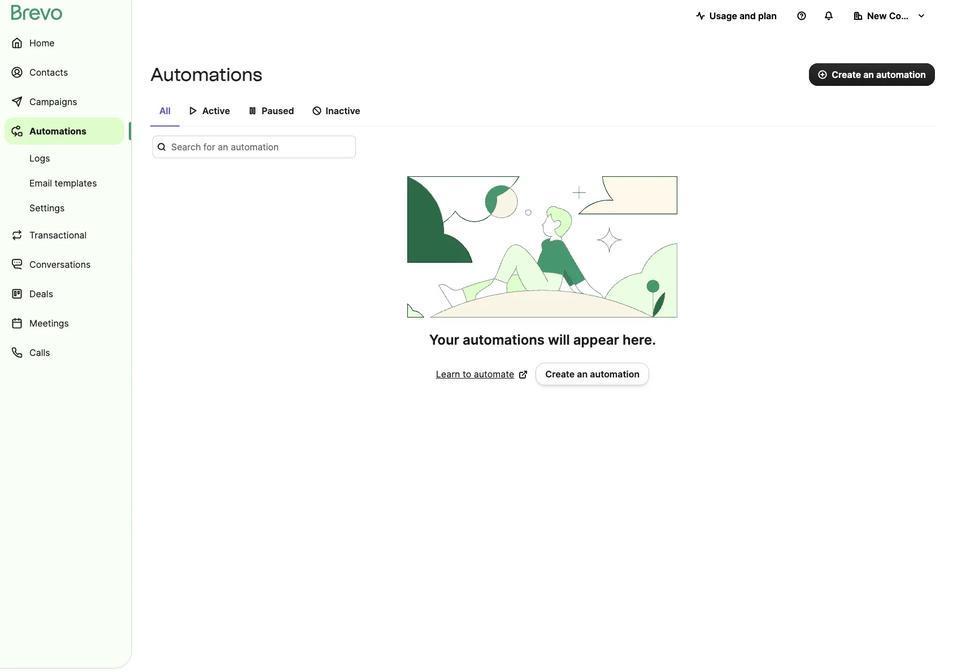 Task type: locate. For each thing, give the bounding box(es) containing it.
all link
[[150, 100, 180, 127]]

0 vertical spatial an
[[864, 69, 875, 80]]

1 horizontal spatial automations
[[150, 64, 262, 85]]

automations
[[150, 64, 262, 85], [29, 126, 87, 137]]

dxrbf image inside inactive link
[[312, 106, 321, 115]]

usage and plan
[[710, 10, 777, 21]]

appear
[[574, 332, 620, 348]]

0 horizontal spatial automations
[[29, 126, 87, 137]]

new
[[868, 10, 888, 21]]

create an automation button
[[810, 63, 936, 86], [536, 363, 650, 386]]

1 vertical spatial automation
[[590, 369, 640, 380]]

1 vertical spatial create an automation
[[546, 369, 640, 380]]

0 horizontal spatial create an automation button
[[536, 363, 650, 386]]

1 horizontal spatial dxrbf image
[[312, 106, 321, 115]]

1 vertical spatial an
[[577, 369, 588, 380]]

1 horizontal spatial automation
[[877, 69, 927, 80]]

your automations will appear here. tab panel
[[150, 136, 936, 386]]

home
[[29, 37, 55, 49]]

automations up logs link
[[29, 126, 87, 137]]

inactive
[[326, 105, 361, 116]]

here.
[[623, 332, 657, 348]]

1 vertical spatial create
[[546, 369, 575, 380]]

0 horizontal spatial create an automation
[[546, 369, 640, 380]]

your
[[430, 332, 460, 348]]

automation inside tab panel
[[590, 369, 640, 380]]

2 dxrbf image from the left
[[312, 106, 321, 115]]

0 horizontal spatial automation
[[590, 369, 640, 380]]

dxrbf image left paused
[[248, 106, 257, 115]]

paused
[[262, 105, 294, 116]]

1 horizontal spatial create an automation
[[832, 69, 927, 80]]

campaigns link
[[5, 88, 124, 115]]

0 vertical spatial automation
[[877, 69, 927, 80]]

your automations will appear here.
[[430, 332, 657, 348]]

1 horizontal spatial an
[[864, 69, 875, 80]]

calls link
[[5, 339, 124, 366]]

0 horizontal spatial create
[[546, 369, 575, 380]]

to
[[463, 369, 472, 380]]

transactional link
[[5, 222, 124, 249]]

an inside your automations will appear here. tab panel
[[577, 369, 588, 380]]

create
[[832, 69, 862, 80], [546, 369, 575, 380]]

plan
[[759, 10, 777, 21]]

automation for create an automation button within the your automations will appear here. tab panel
[[590, 369, 640, 380]]

email
[[29, 178, 52, 189]]

0 horizontal spatial an
[[577, 369, 588, 380]]

automation
[[877, 69, 927, 80], [590, 369, 640, 380]]

create an automation button inside your automations will appear here. tab panel
[[536, 363, 650, 386]]

an
[[864, 69, 875, 80], [577, 369, 588, 380]]

an for the right create an automation button
[[864, 69, 875, 80]]

paused link
[[239, 100, 303, 126]]

conversations link
[[5, 251, 124, 278]]

dxrbf image left inactive
[[312, 106, 321, 115]]

dxrbf image
[[189, 106, 198, 115]]

1 vertical spatial create an automation button
[[536, 363, 650, 386]]

email templates link
[[5, 172, 124, 195]]

dxrbf image for paused
[[248, 106, 257, 115]]

automations link
[[5, 118, 124, 145]]

0 vertical spatial create
[[832, 69, 862, 80]]

new company button
[[845, 5, 936, 27]]

dxrbf image inside paused link
[[248, 106, 257, 115]]

dxrbf image
[[248, 106, 257, 115], [312, 106, 321, 115]]

logs link
[[5, 147, 124, 170]]

1 dxrbf image from the left
[[248, 106, 257, 115]]

tab list
[[150, 100, 936, 127]]

transactional
[[29, 230, 87, 241]]

learn to automate
[[436, 369, 515, 380]]

automations up active
[[150, 64, 262, 85]]

0 vertical spatial create an automation button
[[810, 63, 936, 86]]

workflow-list-search-input search field
[[153, 136, 356, 158]]

0 vertical spatial create an automation
[[832, 69, 927, 80]]

meetings link
[[5, 310, 124, 337]]

calls
[[29, 347, 50, 358]]

usage and plan button
[[687, 5, 786, 27]]

new company
[[868, 10, 932, 21]]

0 horizontal spatial dxrbf image
[[248, 106, 257, 115]]

and
[[740, 10, 756, 21]]

1 vertical spatial automations
[[29, 126, 87, 137]]

create an automation
[[832, 69, 927, 80], [546, 369, 640, 380]]

email templates
[[29, 178, 97, 189]]

0 vertical spatial automations
[[150, 64, 262, 85]]



Task type: describe. For each thing, give the bounding box(es) containing it.
usage
[[710, 10, 738, 21]]

home link
[[5, 29, 124, 57]]

an for create an automation button within the your automations will appear here. tab panel
[[577, 369, 588, 380]]

templates
[[55, 178, 97, 189]]

inactive link
[[303, 100, 370, 126]]

tab list containing all
[[150, 100, 936, 127]]

active link
[[180, 100, 239, 126]]

settings
[[29, 202, 65, 214]]

conversations
[[29, 259, 91, 270]]

meetings
[[29, 318, 69, 329]]

logs
[[29, 153, 50, 164]]

automation for the right create an automation button
[[877, 69, 927, 80]]

all
[[159, 105, 171, 116]]

create inside your automations will appear here. tab panel
[[546, 369, 575, 380]]

learn
[[436, 369, 461, 380]]

dxrbf image for inactive
[[312, 106, 321, 115]]

contacts
[[29, 67, 68, 78]]

company
[[890, 10, 932, 21]]

deals
[[29, 288, 53, 300]]

settings link
[[5, 197, 124, 219]]

contacts link
[[5, 59, 124, 86]]

will
[[548, 332, 570, 348]]

1 horizontal spatial create
[[832, 69, 862, 80]]

automate
[[474, 369, 515, 380]]

learn to automate link
[[436, 368, 528, 381]]

1 horizontal spatial create an automation button
[[810, 63, 936, 86]]

campaigns
[[29, 96, 77, 107]]

active
[[202, 105, 230, 116]]

deals link
[[5, 280, 124, 308]]

create an automation inside your automations will appear here. tab panel
[[546, 369, 640, 380]]

automations
[[463, 332, 545, 348]]



Task type: vqa. For each thing, say whether or not it's contained in the screenshot.
Learn to automate on the bottom of page
yes



